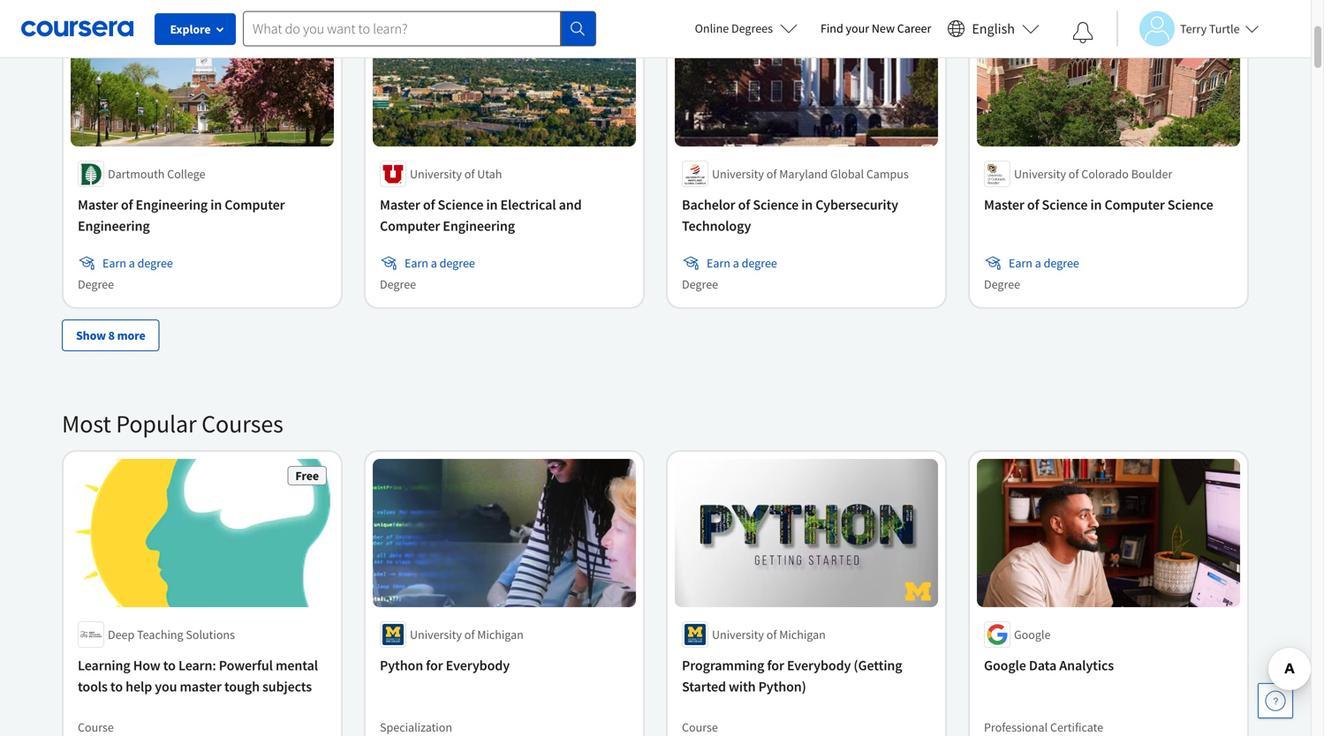 Task type: describe. For each thing, give the bounding box(es) containing it.
how
[[133, 657, 161, 675]]

boulder
[[1132, 166, 1173, 182]]

english
[[972, 20, 1015, 38]]

science for cybersecurity
[[753, 196, 799, 214]]

8
[[108, 328, 115, 344]]

degree for master of science in electrical and computer engineering
[[380, 277, 416, 293]]

programming for everybody (getting started with python) link
[[682, 655, 931, 698]]

bachelor
[[682, 196, 736, 214]]

colorado
[[1082, 166, 1129, 182]]

and
[[559, 196, 582, 214]]

course for programming for everybody (getting started with python)
[[682, 720, 718, 736]]

(getting
[[854, 657, 903, 675]]

terry turtle
[[1180, 21, 1240, 37]]

find your new career link
[[812, 18, 940, 40]]

of inside master of science in electrical and computer engineering
[[423, 196, 435, 214]]

with
[[729, 678, 756, 696]]

technology
[[682, 217, 751, 235]]

explore
[[170, 21, 211, 37]]

specialization
[[380, 720, 452, 736]]

electrical
[[501, 196, 556, 214]]

of left utah
[[465, 166, 475, 182]]

1 horizontal spatial to
[[163, 657, 176, 675]]

find your new career
[[821, 20, 932, 36]]

degree for technology
[[742, 255, 777, 271]]

deep
[[108, 627, 135, 643]]

cybersecurity
[[816, 196, 899, 214]]

university for master of science in electrical and computer engineering
[[410, 166, 462, 182]]

show 8 more
[[76, 328, 145, 344]]

learning how to learn: powerful mental tools to help you master tough subjects
[[78, 657, 318, 696]]

online degrees button
[[681, 9, 812, 48]]

michigan for programming
[[779, 627, 826, 643]]

courses
[[202, 409, 283, 440]]

show 8 more button
[[62, 320, 160, 352]]

google data analytics
[[984, 657, 1114, 675]]

bachelor of science in cybersecurity technology link
[[682, 194, 931, 237]]

professional
[[984, 720, 1048, 736]]

learning how to learn: powerful mental tools to help you master tough subjects link
[[78, 655, 327, 698]]

university for python for everybody
[[410, 627, 462, 643]]

google for google data analytics
[[984, 657, 1027, 675]]

master of science in computer science link
[[984, 194, 1233, 216]]

programming
[[682, 657, 765, 675]]

engineering down the dartmouth in the left of the page
[[78, 217, 150, 235]]

data
[[1029, 657, 1057, 675]]

of inside master of engineering in computer engineering
[[121, 196, 133, 214]]

show
[[76, 328, 106, 344]]

master for master of science in computer science
[[984, 196, 1025, 214]]

1 vertical spatial to
[[110, 678, 123, 696]]

of up 'programming for everybody (getting started with python)'
[[767, 627, 777, 643]]

learn:
[[178, 657, 216, 675]]

tough
[[224, 678, 260, 696]]

michigan for python
[[477, 627, 524, 643]]

earn a degree for master of engineering in computer engineering
[[102, 255, 173, 271]]

google data analytics link
[[984, 655, 1233, 677]]

master of science in electrical and computer engineering
[[380, 196, 582, 235]]

you
[[155, 678, 177, 696]]

master of engineering in computer engineering
[[78, 196, 285, 235]]

for for python
[[426, 657, 443, 675]]

science for computer
[[1042, 196, 1088, 214]]

degree for master of science in computer science
[[984, 277, 1021, 293]]

a for bachelor of science in cybersecurity technology
[[733, 255, 739, 271]]

teaching
[[137, 627, 183, 643]]

university of michigan for programming
[[712, 627, 826, 643]]

master of science in computer science
[[984, 196, 1214, 214]]

dartmouth college
[[108, 166, 205, 182]]

turtle
[[1210, 21, 1240, 37]]

a for master of engineering in computer engineering
[[129, 255, 135, 271]]

solutions
[[186, 627, 235, 643]]

of left colorado
[[1069, 166, 1079, 182]]

in for technology
[[802, 196, 813, 214]]

What do you want to learn? text field
[[243, 11, 561, 46]]

started
[[682, 678, 726, 696]]

earn a degree for bachelor of science in cybersecurity technology
[[707, 255, 777, 271]]

subjects
[[262, 678, 312, 696]]

degree for and
[[440, 255, 475, 271]]

your
[[846, 20, 869, 36]]

certificate
[[1051, 720, 1104, 736]]

in for science
[[1091, 196, 1102, 214]]

most
[[62, 409, 111, 440]]

master for master of science in electrical and computer engineering
[[380, 196, 420, 214]]

terry turtle button
[[1117, 11, 1260, 46]]

of down university of colorado boulder
[[1027, 196, 1039, 214]]

university of colorado boulder
[[1014, 166, 1173, 182]]

earn for master of science in electrical and computer engineering
[[405, 255, 428, 271]]

master for master of engineering in computer engineering
[[78, 196, 118, 214]]

degree for bachelor of science in cybersecurity technology
[[682, 277, 718, 293]]

global
[[831, 166, 864, 182]]

mental
[[276, 657, 318, 675]]



Task type: locate. For each thing, give the bounding box(es) containing it.
4 degree from the left
[[1044, 255, 1080, 271]]

university up python for everybody
[[410, 627, 462, 643]]

3 earn a degree from the left
[[707, 255, 777, 271]]

a down master of science in electrical and computer engineering
[[431, 255, 437, 271]]

earn a degree for master of science in electrical and computer engineering
[[405, 255, 475, 271]]

1 everybody from the left
[[446, 657, 510, 675]]

master inside master of science in electrical and computer engineering
[[380, 196, 420, 214]]

degree down master of science in computer science
[[1044, 255, 1080, 271]]

university for bachelor of science in cybersecurity technology
[[712, 166, 764, 182]]

terry
[[1180, 21, 1207, 37]]

google for google
[[1014, 627, 1051, 643]]

3 a from the left
[[733, 255, 739, 271]]

4 earn from the left
[[1009, 255, 1033, 271]]

science down university of colorado boulder
[[1042, 196, 1088, 214]]

earn for master of science in computer science
[[1009, 255, 1033, 271]]

2 university of michigan from the left
[[712, 627, 826, 643]]

degree for master of engineering in computer engineering
[[78, 277, 114, 293]]

everybody right python on the left
[[446, 657, 510, 675]]

2 horizontal spatial computer
[[1105, 196, 1165, 214]]

bachelor of science in cybersecurity technology
[[682, 196, 899, 235]]

python for everybody link
[[380, 655, 629, 677]]

2 in from the left
[[486, 196, 498, 214]]

1 earn a degree from the left
[[102, 255, 173, 271]]

everybody inside 'programming for everybody (getting started with python)'
[[787, 657, 851, 675]]

to
[[163, 657, 176, 675], [110, 678, 123, 696]]

1 horizontal spatial everybody
[[787, 657, 851, 675]]

python)
[[759, 678, 806, 696]]

3 earn from the left
[[707, 255, 731, 271]]

english button
[[940, 0, 1047, 57]]

earn for bachelor of science in cybersecurity technology
[[707, 255, 731, 271]]

free
[[295, 468, 319, 484]]

of left maryland
[[767, 166, 777, 182]]

0 horizontal spatial course
[[78, 720, 114, 736]]

1 a from the left
[[129, 255, 135, 271]]

1 michigan from the left
[[477, 627, 524, 643]]

1 earn from the left
[[102, 255, 126, 271]]

learning
[[78, 657, 130, 675]]

professional certificate
[[984, 720, 1104, 736]]

a down master of science in computer science
[[1035, 255, 1042, 271]]

2 degree from the left
[[380, 277, 416, 293]]

degree down the technology
[[742, 255, 777, 271]]

science inside bachelor of science in cybersecurity technology
[[753, 196, 799, 214]]

university of michigan for python
[[410, 627, 524, 643]]

2 earn a degree from the left
[[405, 255, 475, 271]]

3 master from the left
[[984, 196, 1025, 214]]

science for electrical
[[438, 196, 484, 214]]

master of engineering in computer engineering link
[[78, 194, 327, 237]]

computer
[[225, 196, 285, 214], [1105, 196, 1165, 214], [380, 217, 440, 235]]

earn
[[102, 255, 126, 271], [405, 255, 428, 271], [707, 255, 731, 271], [1009, 255, 1033, 271]]

college
[[167, 166, 205, 182]]

university of michigan up 'programming for everybody (getting started with python)'
[[712, 627, 826, 643]]

deep teaching solutions
[[108, 627, 235, 643]]

google left data
[[984, 657, 1027, 675]]

degree for engineering
[[137, 255, 173, 271]]

in inside master of science in electrical and computer engineering
[[486, 196, 498, 214]]

1 master from the left
[[78, 196, 118, 214]]

master inside master of engineering in computer engineering
[[78, 196, 118, 214]]

google inside google data analytics link
[[984, 657, 1027, 675]]

university of michigan up python for everybody
[[410, 627, 524, 643]]

google up data
[[1014, 627, 1051, 643]]

2 everybody from the left
[[787, 657, 851, 675]]

university left colorado
[[1014, 166, 1066, 182]]

of inside bachelor of science in cybersecurity technology
[[738, 196, 750, 214]]

degree down master of science in electrical and computer engineering
[[440, 255, 475, 271]]

course for learning how to learn: powerful mental tools to help you master tough subjects
[[78, 720, 114, 736]]

tools
[[78, 678, 108, 696]]

1 horizontal spatial michigan
[[779, 627, 826, 643]]

engineering
[[136, 196, 208, 214], [78, 217, 150, 235], [443, 217, 515, 235]]

1 course from the left
[[78, 720, 114, 736]]

computer inside master of engineering in computer engineering
[[225, 196, 285, 214]]

3 science from the left
[[1042, 196, 1088, 214]]

1 in from the left
[[211, 196, 222, 214]]

2 for from the left
[[767, 657, 784, 675]]

1 degree from the left
[[78, 277, 114, 293]]

degrees
[[732, 20, 773, 36]]

for for programming
[[767, 657, 784, 675]]

of up the technology
[[738, 196, 750, 214]]

engineering inside master of science in electrical and computer engineering
[[443, 217, 515, 235]]

2 master from the left
[[380, 196, 420, 214]]

earn a degree
[[102, 255, 173, 271], [405, 255, 475, 271], [707, 255, 777, 271], [1009, 255, 1080, 271]]

university for programming for everybody (getting started with python)
[[712, 627, 764, 643]]

university up programming
[[712, 627, 764, 643]]

powerful
[[219, 657, 273, 675]]

computer for science
[[1105, 196, 1165, 214]]

utah
[[477, 166, 502, 182]]

earn a degree down master of science in electrical and computer engineering
[[405, 255, 475, 271]]

master of science in electrical and computer engineering link
[[380, 194, 629, 237]]

university up bachelor
[[712, 166, 764, 182]]

new
[[872, 20, 895, 36]]

2 course from the left
[[682, 720, 718, 736]]

in inside master of engineering in computer engineering
[[211, 196, 222, 214]]

explore button
[[155, 13, 236, 45]]

1 horizontal spatial computer
[[380, 217, 440, 235]]

online degrees
[[695, 20, 773, 36]]

2 horizontal spatial master
[[984, 196, 1025, 214]]

university of michigan
[[410, 627, 524, 643], [712, 627, 826, 643]]

campus
[[867, 166, 909, 182]]

science inside master of science in electrical and computer engineering
[[438, 196, 484, 214]]

earn a degree down the technology
[[707, 255, 777, 271]]

help center image
[[1265, 691, 1286, 712]]

michigan up python for everybody link
[[477, 627, 524, 643]]

master
[[180, 678, 222, 696]]

0 horizontal spatial master
[[78, 196, 118, 214]]

most popular courses collection element
[[51, 380, 1260, 737]]

most popular courses
[[62, 409, 283, 440]]

online
[[695, 20, 729, 36]]

4 in from the left
[[1091, 196, 1102, 214]]

earn for master of engineering in computer engineering
[[102, 255, 126, 271]]

of down university of utah
[[423, 196, 435, 214]]

everybody for python
[[446, 657, 510, 675]]

0 horizontal spatial to
[[110, 678, 123, 696]]

to left help
[[110, 678, 123, 696]]

for
[[426, 657, 443, 675], [767, 657, 784, 675]]

python
[[380, 657, 423, 675]]

everybody
[[446, 657, 510, 675], [787, 657, 851, 675]]

programming for everybody (getting started with python)
[[682, 657, 903, 696]]

in for engineering
[[211, 196, 222, 214]]

course down the started
[[682, 720, 718, 736]]

1 university of michigan from the left
[[410, 627, 524, 643]]

for right python on the left
[[426, 657, 443, 675]]

everybody for programming
[[787, 657, 851, 675]]

a down master of engineering in computer engineering on the top of the page
[[129, 255, 135, 271]]

degree
[[137, 255, 173, 271], [440, 255, 475, 271], [742, 255, 777, 271], [1044, 255, 1080, 271]]

4 earn a degree from the left
[[1009, 255, 1080, 271]]

master
[[78, 196, 118, 214], [380, 196, 420, 214], [984, 196, 1025, 214]]

science down "boulder"
[[1168, 196, 1214, 214]]

for inside 'programming for everybody (getting started with python)'
[[767, 657, 784, 675]]

1 horizontal spatial university of michigan
[[712, 627, 826, 643]]

earn a degree down master of engineering in computer engineering on the top of the page
[[102, 255, 173, 271]]

of
[[465, 166, 475, 182], [767, 166, 777, 182], [1069, 166, 1079, 182], [121, 196, 133, 214], [423, 196, 435, 214], [738, 196, 750, 214], [1027, 196, 1039, 214], [465, 627, 475, 643], [767, 627, 777, 643]]

4 science from the left
[[1168, 196, 1214, 214]]

of down the dartmouth in the left of the page
[[121, 196, 133, 214]]

0 horizontal spatial for
[[426, 657, 443, 675]]

university left utah
[[410, 166, 462, 182]]

engineering down utah
[[443, 217, 515, 235]]

everybody up the python)
[[787, 657, 851, 675]]

university
[[410, 166, 462, 182], [712, 166, 764, 182], [1014, 166, 1066, 182], [410, 627, 462, 643], [712, 627, 764, 643]]

science down maryland
[[753, 196, 799, 214]]

2 earn from the left
[[405, 255, 428, 271]]

2 michigan from the left
[[779, 627, 826, 643]]

a down the technology
[[733, 255, 739, 271]]

2 degree from the left
[[440, 255, 475, 271]]

in for and
[[486, 196, 498, 214]]

0 horizontal spatial university of michigan
[[410, 627, 524, 643]]

1 horizontal spatial course
[[682, 720, 718, 736]]

0 vertical spatial google
[[1014, 627, 1051, 643]]

earn a degree for master of science in computer science
[[1009, 255, 1080, 271]]

3 degree from the left
[[682, 277, 718, 293]]

1 science from the left
[[438, 196, 484, 214]]

2 science from the left
[[753, 196, 799, 214]]

1 for from the left
[[426, 657, 443, 675]]

0 vertical spatial to
[[163, 657, 176, 675]]

degree for science
[[1044, 255, 1080, 271]]

university of maryland global campus
[[712, 166, 909, 182]]

maryland
[[779, 166, 828, 182]]

0 horizontal spatial computer
[[225, 196, 285, 214]]

dartmouth
[[108, 166, 165, 182]]

to up you
[[163, 657, 176, 675]]

coursera image
[[21, 14, 133, 43]]

science down university of utah
[[438, 196, 484, 214]]

0 horizontal spatial everybody
[[446, 657, 510, 675]]

1 horizontal spatial master
[[380, 196, 420, 214]]

show notifications image
[[1073, 22, 1094, 43]]

engineering down 'college'
[[136, 196, 208, 214]]

earn your degree collection element
[[51, 0, 1260, 380]]

None search field
[[243, 11, 596, 46]]

2 a from the left
[[431, 255, 437, 271]]

michigan up programming for everybody (getting started with python) "link"
[[779, 627, 826, 643]]

3 degree from the left
[[742, 255, 777, 271]]

for up the python)
[[767, 657, 784, 675]]

computer inside master of science in electrical and computer engineering
[[380, 217, 440, 235]]

michigan
[[477, 627, 524, 643], [779, 627, 826, 643]]

analytics
[[1060, 657, 1114, 675]]

a for master of science in electrical and computer engineering
[[431, 255, 437, 271]]

4 degree from the left
[[984, 277, 1021, 293]]

find
[[821, 20, 844, 36]]

course down tools at the bottom left
[[78, 720, 114, 736]]

more
[[117, 328, 145, 344]]

computer for engineering
[[225, 196, 285, 214]]

3 in from the left
[[802, 196, 813, 214]]

1 horizontal spatial for
[[767, 657, 784, 675]]

4 a from the left
[[1035, 255, 1042, 271]]

of up python for everybody
[[465, 627, 475, 643]]

0 horizontal spatial michigan
[[477, 627, 524, 643]]

popular
[[116, 409, 197, 440]]

google
[[1014, 627, 1051, 643], [984, 657, 1027, 675]]

help
[[126, 678, 152, 696]]

1 vertical spatial google
[[984, 657, 1027, 675]]

university for master of science in computer science
[[1014, 166, 1066, 182]]

python for everybody
[[380, 657, 510, 675]]

degree down master of engineering in computer engineering on the top of the page
[[137, 255, 173, 271]]

university of utah
[[410, 166, 502, 182]]

a for master of science in computer science
[[1035, 255, 1042, 271]]

course
[[78, 720, 114, 736], [682, 720, 718, 736]]

1 degree from the left
[[137, 255, 173, 271]]

in inside bachelor of science in cybersecurity technology
[[802, 196, 813, 214]]

career
[[898, 20, 932, 36]]

earn a degree down master of science in computer science
[[1009, 255, 1080, 271]]



Task type: vqa. For each thing, say whether or not it's contained in the screenshot.
2024 corresponding to Summer 1: April 29, 2024
no



